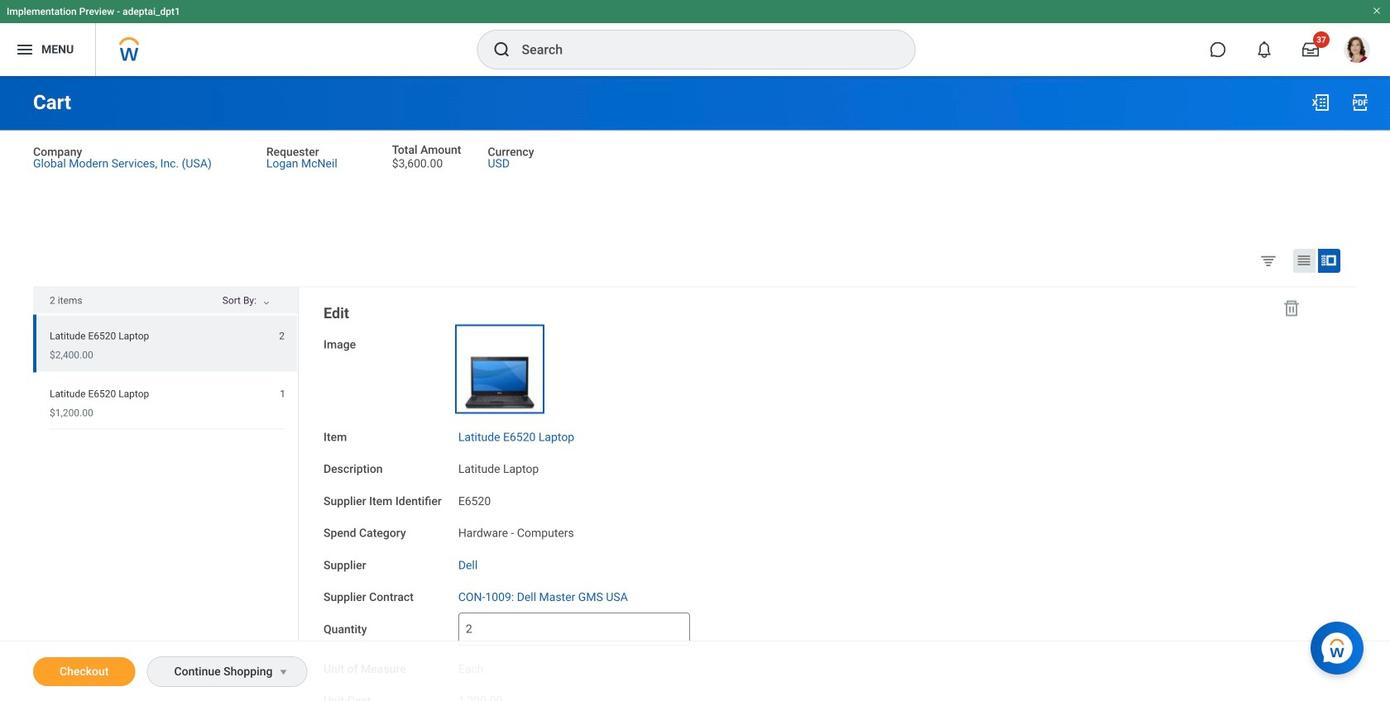 Task type: describe. For each thing, give the bounding box(es) containing it.
profile logan mcneil image
[[1344, 36, 1370, 66]]

none text field inside navigation pane region
[[458, 613, 690, 646]]

Toggle to List Detail view radio
[[1318, 249, 1340, 273]]

toggle to list detail view image
[[1321, 252, 1337, 269]]

item list list box
[[33, 315, 298, 430]]

notifications large image
[[1256, 41, 1273, 58]]

hardware - computers element
[[458, 524, 574, 540]]

arrow down image
[[276, 297, 296, 307]]

e6520.jpg image
[[458, 328, 541, 411]]

toggle to grid view image
[[1296, 252, 1312, 269]]

Toggle to Grid view radio
[[1293, 249, 1316, 273]]



Task type: locate. For each thing, give the bounding box(es) containing it.
Search Workday  search field
[[522, 31, 881, 68]]

region
[[33, 287, 299, 702]]

chevron down image
[[257, 300, 276, 311]]

caret down image
[[273, 666, 293, 679]]

None text field
[[458, 613, 690, 646]]

justify image
[[15, 40, 35, 60]]

close environment banner image
[[1372, 6, 1382, 16]]

select to filter grid data image
[[1259, 252, 1278, 269]]

main content
[[0, 76, 1390, 702]]

inbox large image
[[1302, 41, 1319, 58]]

view printable version (pdf) image
[[1350, 93, 1370, 113]]

option group
[[1256, 249, 1353, 276]]

search image
[[492, 40, 512, 60]]

navigation pane region
[[299, 287, 1322, 702]]

export to excel image
[[1311, 93, 1330, 113]]

delete image
[[1282, 298, 1302, 318]]

banner
[[0, 0, 1390, 76]]



Task type: vqa. For each thing, say whether or not it's contained in the screenshot.
'Nbox' IMAGE
no



